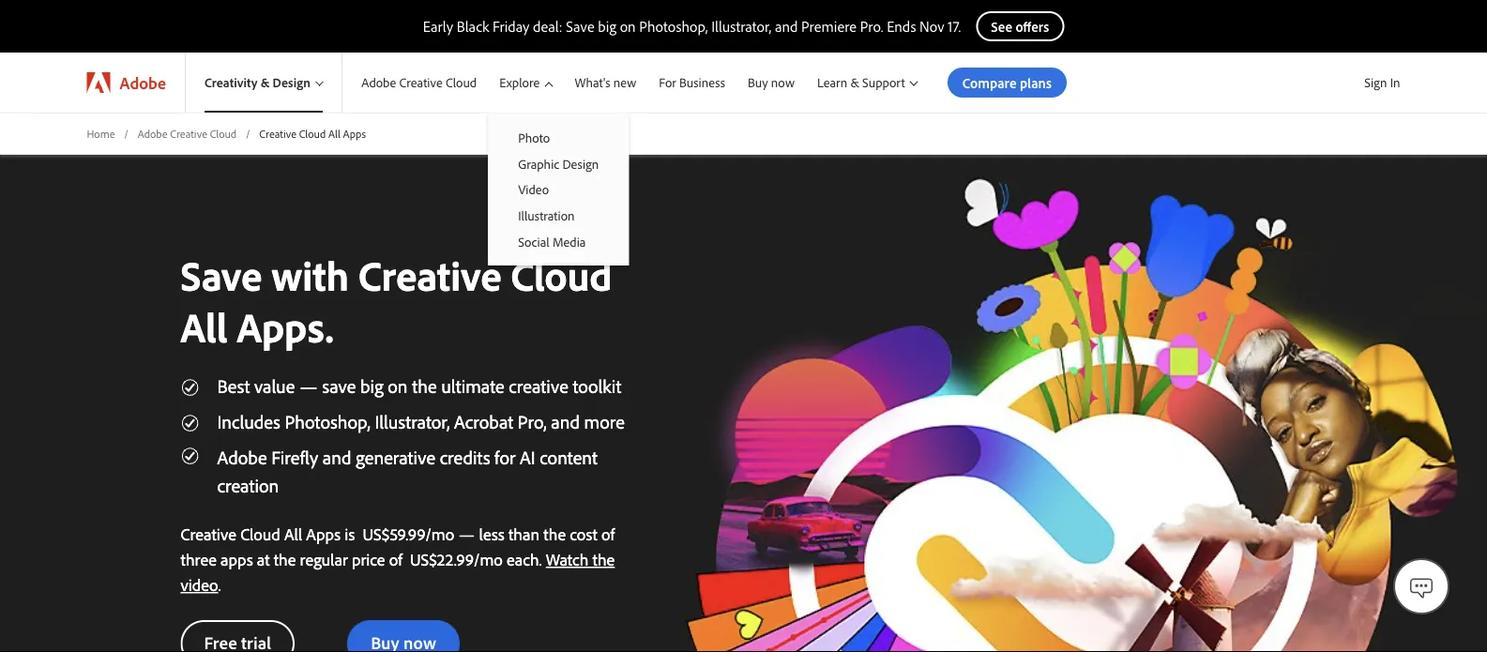 Task type: describe. For each thing, give the bounding box(es) containing it.
premiere
[[802, 17, 857, 36]]

all for creative cloud all apps is us$ 59 . 99 /mo
[[284, 524, 302, 545]]

save with creative cloud all apps.
[[181, 249, 612, 353]]

cloud up at
[[240, 524, 280, 545]]

cloud down creativity
[[210, 126, 237, 140]]

& for creativity
[[261, 74, 270, 91]]

— less than the cost of three apps at the regular price of
[[181, 524, 615, 570]]

creative cloud all apps
[[259, 126, 366, 140]]

illustration link
[[488, 203, 629, 228]]

creativity & design button
[[186, 53, 342, 113]]

0 vertical spatial on
[[620, 17, 636, 36]]

creativity & design
[[205, 74, 311, 91]]

learn & support button
[[806, 53, 929, 113]]

design inside popup button
[[273, 74, 311, 91]]

& for learn
[[851, 74, 860, 91]]

59
[[390, 524, 406, 545]]

social
[[518, 233, 550, 250]]

1 horizontal spatial save
[[566, 17, 595, 36]]

0 horizontal spatial illustrator,
[[375, 409, 450, 433]]

circled checkmark bullet point image for best
[[181, 378, 199, 397]]

media
[[553, 233, 586, 250]]

nov
[[920, 17, 945, 36]]

adobe right home at the top left
[[138, 126, 168, 140]]

toolkit
[[573, 373, 622, 397]]

1 horizontal spatial adobe creative cloud link
[[343, 53, 488, 113]]

ai
[[520, 445, 536, 469]]

value
[[254, 373, 295, 397]]

includes
[[217, 409, 280, 433]]

cloud down the creativity & design popup button
[[299, 126, 326, 140]]

0 horizontal spatial /mo
[[426, 524, 455, 545]]

0 vertical spatial us$
[[363, 524, 390, 545]]

0 horizontal spatial 99
[[408, 524, 426, 545]]

explore button
[[488, 53, 564, 113]]

apps.
[[237, 301, 334, 353]]

1 vertical spatial 99
[[456, 549, 474, 570]]

is
[[345, 524, 355, 545]]

friday
[[493, 17, 530, 36]]

apps
[[221, 549, 253, 570]]

social media
[[518, 233, 586, 250]]

early black friday deal: save big on photoshop, illustrator, and premiere pro. ends nov 17.
[[423, 17, 961, 36]]

illustration
[[518, 207, 575, 224]]

save inside save with creative cloud all apps.
[[181, 249, 262, 301]]

cost
[[570, 524, 598, 545]]

price
[[352, 549, 385, 570]]

what's new
[[575, 74, 637, 91]]

1 horizontal spatial big
[[598, 17, 617, 36]]

early
[[423, 17, 454, 36]]

the up includes photoshop, illustrator, acrobat pro, and more
[[412, 373, 437, 397]]

ultimate
[[441, 373, 505, 397]]

best value — save big on the ultimate creative toolkit
[[217, 373, 622, 397]]

22
[[437, 549, 454, 570]]

at
[[257, 549, 270, 570]]

circled checkmark bullet point image for includes
[[181, 414, 199, 433]]

buy now
[[748, 74, 795, 91]]

deal:
[[533, 17, 563, 36]]

all for creative cloud all apps
[[329, 126, 341, 140]]

0 horizontal spatial big
[[361, 373, 384, 397]]

graphic design
[[518, 155, 599, 172]]

video
[[518, 181, 549, 198]]

creation
[[217, 473, 279, 497]]

creative inside save with creative cloud all apps.
[[359, 249, 502, 301]]

17.
[[948, 17, 961, 36]]

group containing photo
[[488, 113, 629, 266]]

apps for creative cloud all apps is us$ 59 . 99 /mo
[[306, 524, 341, 545]]

1 vertical spatial design
[[563, 155, 599, 172]]

home link
[[87, 126, 115, 142]]

0 vertical spatial illustrator,
[[712, 17, 772, 36]]

photo link
[[488, 125, 629, 151]]

apps for creative cloud all apps
[[343, 126, 366, 140]]

circled checkmark bullet point image for adobe
[[181, 447, 199, 465]]

in
[[1391, 74, 1401, 91]]

for
[[659, 74, 677, 91]]

home
[[87, 126, 115, 140]]

creativity
[[205, 74, 258, 91]]

more
[[584, 409, 625, 433]]

what's
[[575, 74, 611, 91]]

generative
[[356, 445, 436, 469]]

1 vertical spatial us$
[[410, 549, 437, 570]]

sign in button
[[1361, 67, 1405, 99]]

video link
[[488, 177, 629, 203]]

adobe link
[[68, 53, 185, 113]]



Task type: vqa. For each thing, say whether or not it's contained in the screenshot.
alert
no



Task type: locate. For each thing, give the bounding box(es) containing it.
content
[[540, 445, 598, 469]]

graphic design link
[[488, 151, 629, 177]]

1 vertical spatial /mo
[[474, 549, 503, 570]]

0 vertical spatial .
[[406, 524, 408, 545]]

99 right "22"
[[456, 549, 474, 570]]

us$ down us$59.99 per month per license 'element'
[[410, 549, 437, 570]]

1 horizontal spatial /mo
[[474, 549, 503, 570]]

/mo
[[426, 524, 455, 545], [474, 549, 503, 570]]

adobe up creation
[[217, 445, 267, 469]]

adobe creative cloud down creativity
[[138, 126, 237, 140]]

includes photoshop, illustrator, acrobat pro, and more
[[217, 409, 625, 433]]

adobe creative cloud down early at the top left of the page
[[362, 74, 477, 91]]

black
[[457, 17, 489, 36]]

big right save
[[361, 373, 384, 397]]

— left less
[[459, 524, 475, 545]]

what's new link
[[564, 53, 648, 113]]

support
[[863, 74, 905, 91]]

and right pro,
[[551, 409, 580, 433]]

1 vertical spatial .
[[454, 549, 456, 570]]

2 & from the left
[[851, 74, 860, 91]]

1 vertical spatial apps
[[306, 524, 341, 545]]

watch
[[546, 549, 589, 570]]

0 vertical spatial 99
[[408, 524, 426, 545]]

learn
[[818, 74, 848, 91]]

2 vertical spatial circled checkmark bullet point image
[[181, 447, 199, 465]]

adobe creative cloud link
[[343, 53, 488, 113], [138, 126, 237, 142]]

less
[[479, 524, 505, 545]]

best
[[217, 373, 250, 397]]

social media link
[[488, 228, 629, 254]]

0 vertical spatial save
[[566, 17, 595, 36]]

creative cloud all apps is us$ 59 . 99 /mo
[[181, 524, 455, 545]]

and right firefly
[[323, 445, 351, 469]]

.
[[406, 524, 408, 545], [454, 549, 456, 570], [218, 574, 221, 595]]

the right at
[[274, 549, 296, 570]]

0 vertical spatial adobe creative cloud link
[[343, 53, 488, 113]]

1 vertical spatial —
[[459, 524, 475, 545]]

2 vertical spatial all
[[284, 524, 302, 545]]

of right cost
[[602, 524, 615, 545]]

explore
[[500, 74, 540, 91]]

1 vertical spatial adobe creative cloud link
[[138, 126, 237, 142]]

0 horizontal spatial and
[[323, 445, 351, 469]]

0 horizontal spatial design
[[273, 74, 311, 91]]

pro.
[[861, 17, 884, 36]]

cloud
[[446, 74, 477, 91], [210, 126, 237, 140], [299, 126, 326, 140], [511, 249, 612, 301], [240, 524, 280, 545]]

than
[[509, 524, 540, 545]]

buy
[[748, 74, 768, 91]]

pro,
[[518, 409, 547, 433]]

1 vertical spatial illustrator,
[[375, 409, 450, 433]]

— inside — less than the cost of three apps at the regular price of
[[459, 524, 475, 545]]

0 vertical spatial photoshop,
[[640, 17, 708, 36]]

save left with
[[181, 249, 262, 301]]

sign in
[[1365, 74, 1401, 91]]

1 vertical spatial big
[[361, 373, 384, 397]]

1 vertical spatial and
[[551, 409, 580, 433]]

cloud inside save with creative cloud all apps.
[[511, 249, 612, 301]]

watch the video link
[[181, 549, 615, 595]]

0 horizontal spatial —
[[299, 373, 318, 397]]

0 vertical spatial and
[[775, 17, 798, 36]]

1 vertical spatial circled checkmark bullet point image
[[181, 414, 199, 433]]

0 vertical spatial adobe creative cloud
[[362, 74, 477, 91]]

0 horizontal spatial us$
[[363, 524, 390, 545]]

design down photo link
[[563, 155, 599, 172]]

the inside the watch the video
[[593, 549, 615, 570]]

1 horizontal spatial &
[[851, 74, 860, 91]]

2 horizontal spatial and
[[775, 17, 798, 36]]

0 vertical spatial apps
[[343, 126, 366, 140]]

1 vertical spatial photoshop,
[[285, 409, 371, 433]]

and inside adobe firefly and generative credits for ai content creation
[[323, 445, 351, 469]]

illustrator, down the best value — save big on the ultimate creative toolkit
[[375, 409, 450, 433]]

the up the watch
[[544, 524, 566, 545]]

1 horizontal spatial on
[[620, 17, 636, 36]]

circled checkmark bullet point image
[[181, 378, 199, 397], [181, 414, 199, 433], [181, 447, 199, 465]]

0 vertical spatial design
[[273, 74, 311, 91]]

— left save
[[299, 373, 318, 397]]

with
[[272, 249, 349, 301]]

for business
[[659, 74, 726, 91]]

adobe creative cloud link down early at the top left of the page
[[343, 53, 488, 113]]

three
[[181, 549, 217, 570]]

us$22.99 per month per license element
[[410, 549, 503, 570]]

1 vertical spatial all
[[181, 301, 228, 353]]

photoshop, down save
[[285, 409, 371, 433]]

business
[[680, 74, 726, 91]]

1 circled checkmark bullet point image from the top
[[181, 378, 199, 397]]

1 horizontal spatial adobe creative cloud
[[362, 74, 477, 91]]

apps
[[343, 126, 366, 140], [306, 524, 341, 545]]

the down cost
[[593, 549, 615, 570]]

0 horizontal spatial .
[[218, 574, 221, 595]]

creative
[[509, 373, 569, 397]]

0 horizontal spatial all
[[181, 301, 228, 353]]

big up what's new
[[598, 17, 617, 36]]

now
[[771, 74, 795, 91]]

1 horizontal spatial of
[[602, 524, 615, 545]]

firefly
[[271, 445, 318, 469]]

all up regular
[[284, 524, 302, 545]]

design
[[273, 74, 311, 91], [563, 155, 599, 172]]

2 horizontal spatial all
[[329, 126, 341, 140]]

0 horizontal spatial adobe creative cloud
[[138, 126, 237, 140]]

on up includes photoshop, illustrator, acrobat pro, and more
[[388, 373, 408, 397]]

adobe firefly and generative credits for ai content creation
[[217, 445, 598, 497]]

0 horizontal spatial adobe creative cloud link
[[138, 126, 237, 142]]

illustrator,
[[712, 17, 772, 36], [375, 409, 450, 433]]

0 vertical spatial —
[[299, 373, 318, 397]]

& right creativity
[[261, 74, 270, 91]]

on up the new
[[620, 17, 636, 36]]

/mo up "22"
[[426, 524, 455, 545]]

photoshop, up the for
[[640, 17, 708, 36]]

1 horizontal spatial —
[[459, 524, 475, 545]]

. down apps
[[218, 574, 221, 595]]

1 horizontal spatial us$
[[410, 549, 437, 570]]

save
[[566, 17, 595, 36], [181, 249, 262, 301]]

0 horizontal spatial of
[[389, 549, 402, 570]]

photoshop,
[[640, 17, 708, 36], [285, 409, 371, 433]]

ends
[[887, 17, 917, 36]]

0 vertical spatial big
[[598, 17, 617, 36]]

0 vertical spatial of
[[602, 524, 615, 545]]

adobe creative cloud
[[362, 74, 477, 91], [138, 126, 237, 140]]

us$59.99 per month per license element
[[363, 524, 455, 545]]

acrobat
[[454, 409, 514, 433]]

all inside save with creative cloud all apps.
[[181, 301, 228, 353]]

save right deal:
[[566, 17, 595, 36]]

regular
[[300, 549, 348, 570]]

adobe inside adobe firefly and generative credits for ai content creation
[[217, 445, 267, 469]]

2 vertical spatial and
[[323, 445, 351, 469]]

1 horizontal spatial all
[[284, 524, 302, 545]]

1 vertical spatial adobe creative cloud
[[138, 126, 237, 140]]

0 vertical spatial /mo
[[426, 524, 455, 545]]

on
[[620, 17, 636, 36], [388, 373, 408, 397]]

1 vertical spatial on
[[388, 373, 408, 397]]

1 & from the left
[[261, 74, 270, 91]]

&
[[261, 74, 270, 91], [851, 74, 860, 91]]

of down 59
[[389, 549, 402, 570]]

0 horizontal spatial apps
[[306, 524, 341, 545]]

1 vertical spatial save
[[181, 249, 262, 301]]

photo
[[518, 130, 550, 146]]

watch the video
[[181, 549, 615, 595]]

0 horizontal spatial &
[[261, 74, 270, 91]]

video
[[181, 574, 218, 595]]

0 vertical spatial all
[[329, 126, 341, 140]]

1 horizontal spatial and
[[551, 409, 580, 433]]

adobe creative cloud link down creativity
[[138, 126, 237, 142]]

1 horizontal spatial 99
[[456, 549, 474, 570]]

2 vertical spatial .
[[218, 574, 221, 595]]

adobe left creativity
[[120, 72, 166, 93]]

graphic
[[518, 155, 560, 172]]

2 horizontal spatial .
[[454, 549, 456, 570]]

0 horizontal spatial on
[[388, 373, 408, 397]]

learn & support
[[818, 74, 905, 91]]

buy now link
[[737, 53, 806, 113]]

sign
[[1365, 74, 1388, 91]]

and
[[775, 17, 798, 36], [551, 409, 580, 433], [323, 445, 351, 469]]

save
[[322, 373, 356, 397]]

1 horizontal spatial design
[[563, 155, 599, 172]]

1 horizontal spatial photoshop,
[[640, 17, 708, 36]]

0 horizontal spatial photoshop,
[[285, 409, 371, 433]]

illustrator, up buy
[[712, 17, 772, 36]]

& inside popup button
[[261, 74, 270, 91]]

adobe up creative cloud all apps
[[362, 74, 396, 91]]

credits
[[440, 445, 490, 469]]

new
[[614, 74, 637, 91]]

each.
[[507, 549, 542, 570]]

0 horizontal spatial save
[[181, 249, 262, 301]]

group
[[488, 113, 629, 266]]

99
[[408, 524, 426, 545], [456, 549, 474, 570]]

and left premiere
[[775, 17, 798, 36]]

3 circled checkmark bullet point image from the top
[[181, 447, 199, 465]]

1 horizontal spatial apps
[[343, 126, 366, 140]]

for
[[495, 445, 516, 469]]

2 circled checkmark bullet point image from the top
[[181, 414, 199, 433]]

cloud down "illustration" link
[[511, 249, 612, 301]]

us$ 22 . 99 /mo each.
[[410, 549, 546, 570]]

all down the creativity & design popup button
[[329, 126, 341, 140]]

us$ up price
[[363, 524, 390, 545]]

the
[[412, 373, 437, 397], [544, 524, 566, 545], [274, 549, 296, 570], [593, 549, 615, 570]]

of
[[602, 524, 615, 545], [389, 549, 402, 570]]

1 horizontal spatial .
[[406, 524, 408, 545]]

adobe
[[120, 72, 166, 93], [362, 74, 396, 91], [138, 126, 168, 140], [217, 445, 267, 469]]

cloud down black
[[446, 74, 477, 91]]

1 horizontal spatial illustrator,
[[712, 17, 772, 36]]

. down us$59.99 per month per license 'element'
[[454, 549, 456, 570]]

/mo down less
[[474, 549, 503, 570]]

. up the watch the video
[[406, 524, 408, 545]]

1 vertical spatial of
[[389, 549, 402, 570]]

design up creative cloud all apps
[[273, 74, 311, 91]]

99 right 59
[[408, 524, 426, 545]]

for business link
[[648, 53, 737, 113]]

creative
[[399, 74, 443, 91], [170, 126, 207, 140], [259, 126, 297, 140], [359, 249, 502, 301], [181, 524, 237, 545]]

& right the learn
[[851, 74, 860, 91]]

all
[[329, 126, 341, 140], [181, 301, 228, 353], [284, 524, 302, 545]]

& inside dropdown button
[[851, 74, 860, 91]]

all up best
[[181, 301, 228, 353]]

0 vertical spatial circled checkmark bullet point image
[[181, 378, 199, 397]]



